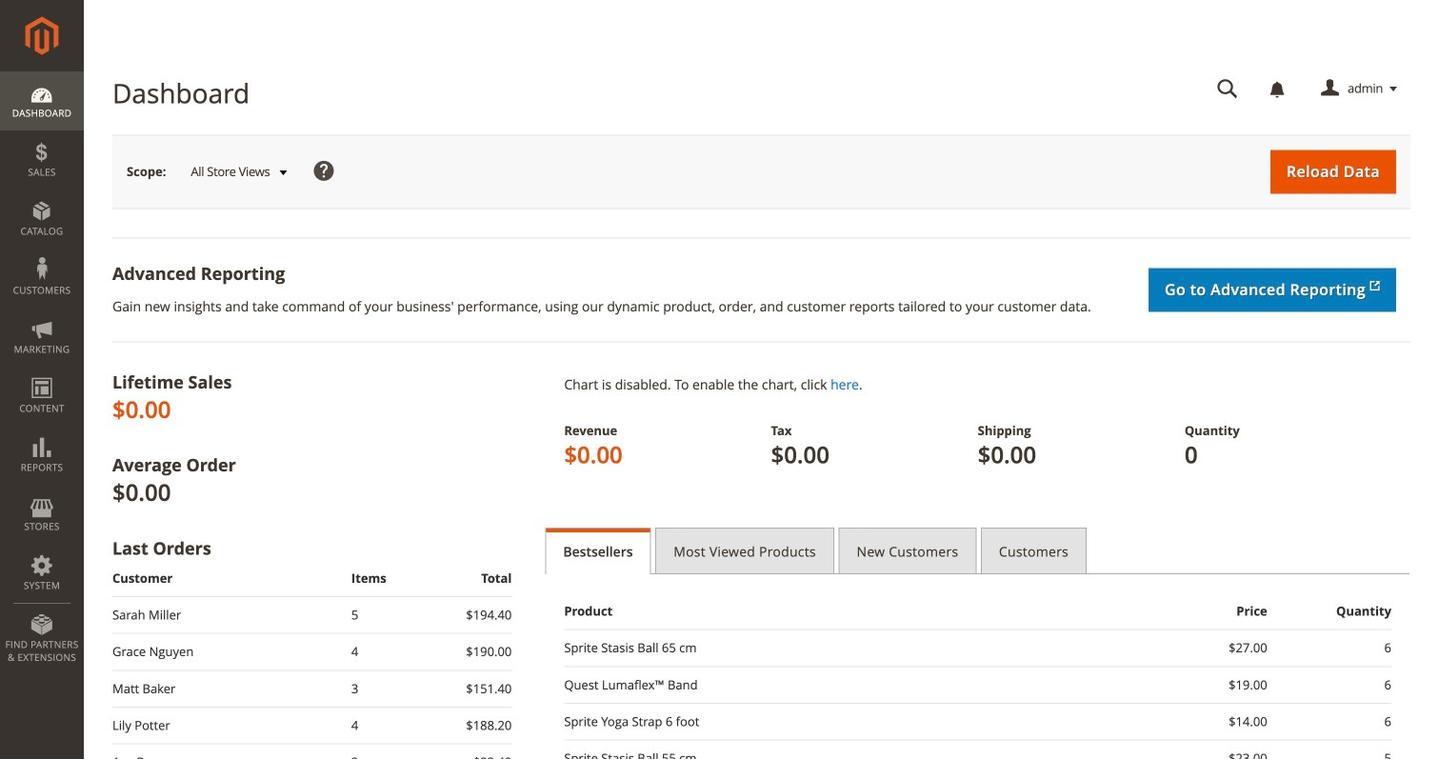 Task type: locate. For each thing, give the bounding box(es) containing it.
tab list
[[545, 528, 1411, 574]]

None text field
[[1204, 72, 1252, 106]]

menu bar
[[0, 71, 84, 674]]



Task type: vqa. For each thing, say whether or not it's contained in the screenshot.
Magento Admin Panel image
yes



Task type: describe. For each thing, give the bounding box(es) containing it.
magento admin panel image
[[25, 16, 59, 55]]



